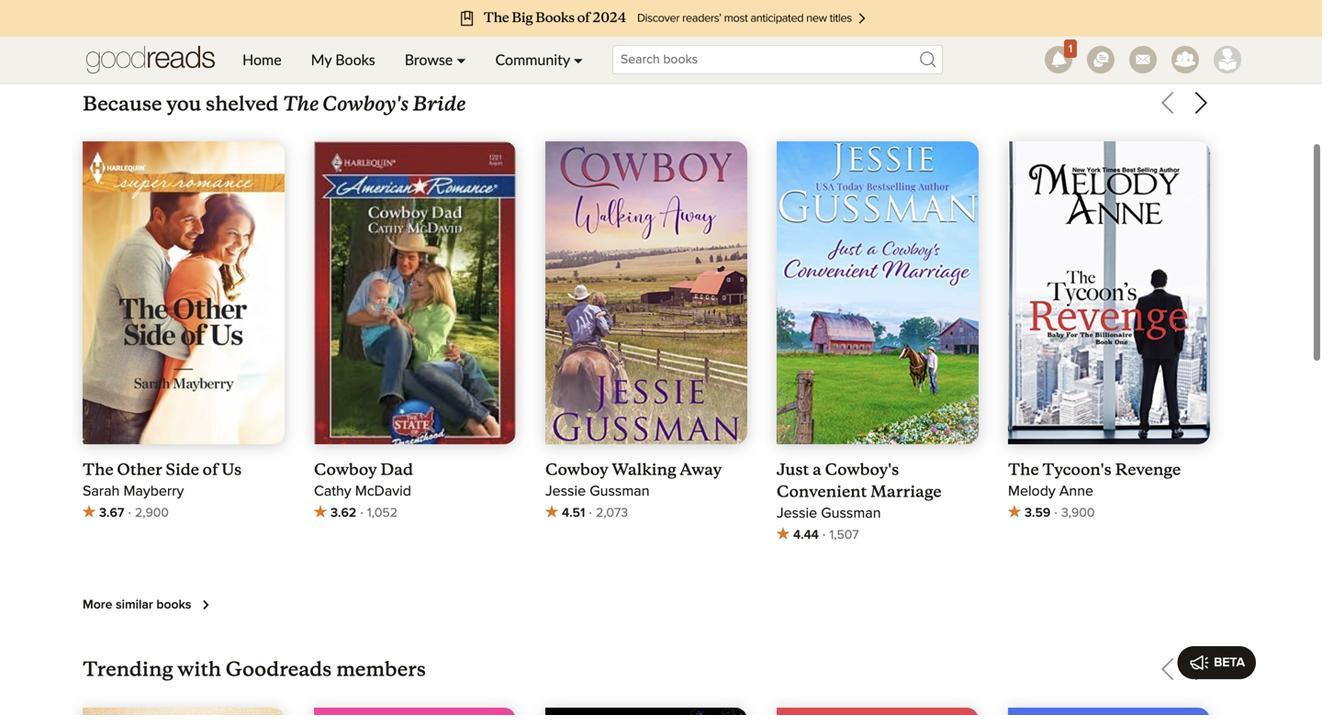 Task type: describe. For each thing, give the bounding box(es) containing it.
similar
[[116, 599, 153, 612]]

84
[[676, 10, 693, 24]]

tycoon's
[[1043, 460, 1112, 480]]

community
[[496, 51, 570, 68]]

more similar books
[[83, 599, 191, 612]]

community ▾ link
[[481, 37, 598, 83]]

the other side of us sarah mayberry
[[83, 460, 242, 499]]

side
[[166, 460, 199, 480]]

3.62 stars, 1,052 ratings figure
[[314, 502, 516, 525]]

cowboy dad cathy mcdavid
[[314, 460, 413, 499]]

community ▾
[[496, 51, 583, 68]]

more similar books link
[[83, 594, 217, 616]]

cowboy's inside just a cowboy's convenient marriage jessie gussman
[[826, 460, 900, 480]]

anne
[[1060, 485, 1094, 499]]

15 comments
[[736, 10, 821, 24]]

trending with goodreads members
[[83, 657, 426, 682]]

bride
[[413, 88, 466, 116]]

dad
[[381, 460, 413, 480]]

an epic list of amazing dragon books for fantasy lovers to hoard image
[[83, 0, 647, 50]]

15
[[736, 10, 750, 24]]

my
[[311, 51, 332, 68]]

shelved
[[206, 91, 279, 116]]

members
[[336, 657, 426, 682]]

other
[[117, 460, 162, 480]]

mayberry
[[124, 485, 184, 499]]

the cowboy's bride link
[[283, 88, 466, 116]]

just
[[777, 460, 810, 480]]

0 vertical spatial cowboy's
[[323, 88, 409, 116]]

gussman inside just a cowboy's convenient marriage jessie gussman
[[821, 507, 881, 521]]

jessie inside just a cowboy's convenient marriage jessie gussman
[[777, 507, 818, 521]]

us
[[222, 460, 242, 480]]

3.67 stars, 2,900 ratings figure
[[83, 502, 285, 525]]

1
[[1069, 44, 1073, 55]]

2,073
[[596, 507, 628, 520]]

walking
[[612, 460, 677, 480]]

cathy
[[314, 485, 351, 499]]

the tycoon's revenge melody anne
[[1009, 460, 1181, 499]]

3,900
[[1062, 507, 1095, 520]]

cowboy walking away jessie gussman
[[546, 460, 722, 499]]

browse ▾ link
[[390, 37, 481, 83]]

because
[[83, 91, 162, 116]]

browse ▾
[[405, 51, 466, 68]]

my books
[[311, 51, 375, 68]]

cowboy for cowboy dad
[[314, 460, 377, 480]]

books
[[336, 51, 375, 68]]

3.59
[[1025, 507, 1051, 520]]

Search by book title or ISBN text field
[[613, 45, 943, 74]]

trending
[[83, 657, 173, 682]]



Task type: locate. For each thing, give the bounding box(es) containing it.
None search field
[[598, 45, 958, 74]]

the for the other side of us
[[83, 460, 113, 480]]

1,052
[[367, 507, 398, 520]]

1 horizontal spatial the
[[283, 88, 319, 116]]

a
[[813, 460, 822, 480]]

0 horizontal spatial the
[[83, 460, 113, 480]]

the for the tycoon's revenge
[[1009, 460, 1039, 480]]

beta button
[[1178, 647, 1257, 680]]

0 vertical spatial jessie
[[546, 485, 586, 499]]

likes
[[697, 10, 726, 24]]

goodreads
[[226, 657, 332, 682]]

beta
[[1215, 657, 1246, 670]]

3.67
[[99, 507, 124, 520]]

gussman inside "cowboy walking away jessie gussman"
[[590, 485, 650, 499]]

▾ for community ▾
[[574, 51, 583, 68]]

1 horizontal spatial cowboy
[[546, 460, 609, 480]]

2 ▾ from the left
[[574, 51, 583, 68]]

you
[[166, 91, 201, 116]]

browse
[[405, 51, 453, 68]]

4.51
[[562, 507, 585, 520]]

1 horizontal spatial gussman
[[821, 507, 881, 521]]

1 horizontal spatial jessie
[[777, 507, 818, 521]]

2 horizontal spatial the
[[1009, 460, 1039, 480]]

cowboy for cowboy walking away
[[546, 460, 609, 480]]

jessie up 4.51 on the bottom left
[[546, 485, 586, 499]]

1 ▾ from the left
[[457, 51, 466, 68]]

marriage
[[871, 482, 942, 502]]

gussman
[[590, 485, 650, 499], [821, 507, 881, 521]]

melody
[[1009, 485, 1056, 499]]

away
[[680, 460, 722, 480]]

cowboy
[[314, 460, 377, 480], [546, 460, 609, 480]]

jessie inside "cowboy walking away jessie gussman"
[[546, 485, 586, 499]]

more
[[83, 599, 112, 612]]

convenient
[[777, 482, 867, 502]]

cowboy's down the "books" on the top of the page
[[323, 88, 409, 116]]

the up melody
[[1009, 460, 1039, 480]]

home link
[[228, 37, 296, 83]]

my books link
[[296, 37, 390, 83]]

1 vertical spatial cowboy's
[[826, 460, 900, 480]]

1 cowboy from the left
[[314, 460, 377, 480]]

0 horizontal spatial cowboy
[[314, 460, 377, 480]]

with
[[177, 657, 221, 682]]

home
[[243, 51, 282, 68]]

jessie
[[546, 485, 586, 499], [777, 507, 818, 521]]

▾
[[457, 51, 466, 68], [574, 51, 583, 68]]

of
[[203, 460, 218, 480]]

0 horizontal spatial gussman
[[590, 485, 650, 499]]

0 horizontal spatial jessie
[[546, 485, 586, 499]]

gussman up 2,073
[[590, 485, 650, 499]]

jessie up "4.44"
[[777, 507, 818, 521]]

3.62
[[331, 507, 357, 520]]

cowboy up 4.51 on the bottom left
[[546, 460, 609, 480]]

▾ right community
[[574, 51, 583, 68]]

cowboy's
[[323, 88, 409, 116], [826, 460, 900, 480]]

the down my
[[283, 88, 319, 116]]

1 vertical spatial jessie
[[777, 507, 818, 521]]

profile image for bob builder. image
[[1214, 46, 1242, 73]]

cowboy inside "cowboy walking away jessie gussman"
[[546, 460, 609, 480]]

84 likes
[[676, 10, 726, 24]]

0 vertical spatial gussman
[[590, 485, 650, 499]]

books
[[156, 599, 191, 612]]

▾ right browse
[[457, 51, 466, 68]]

because you shelved the cowboy's bride
[[83, 88, 466, 116]]

1 button
[[1038, 37, 1080, 83]]

cowboy's right a in the bottom of the page
[[826, 460, 900, 480]]

home image
[[86, 37, 215, 83]]

1,507
[[830, 529, 859, 542]]

the
[[283, 88, 319, 116], [83, 460, 113, 480], [1009, 460, 1039, 480]]

the inside the tycoon's revenge melody anne
[[1009, 460, 1039, 480]]

4.51 stars, 2,073 ratings figure
[[546, 502, 748, 525]]

revenge
[[1116, 460, 1181, 480]]

gussman up the 1,507
[[821, 507, 881, 521]]

2,900
[[135, 507, 169, 520]]

▾ for browse ▾
[[457, 51, 466, 68]]

the inside the other side of us sarah mayberry
[[83, 460, 113, 480]]

0 horizontal spatial cowboy's
[[323, 88, 409, 116]]

1 horizontal spatial cowboy's
[[826, 460, 900, 480]]

mcdavid
[[355, 485, 411, 499]]

1 vertical spatial gussman
[[821, 507, 881, 521]]

3.59 stars, 3,900 ratings figure
[[1009, 502, 1211, 525]]

the up sarah
[[83, 460, 113, 480]]

cowboy inside cowboy dad cathy mcdavid
[[314, 460, 377, 480]]

2 cowboy from the left
[[546, 460, 609, 480]]

0 horizontal spatial ▾
[[457, 51, 466, 68]]

sarah
[[83, 485, 120, 499]]

4.44 stars, 1,507 ratings figure
[[777, 525, 979, 547]]

cowboy up cathy in the bottom left of the page
[[314, 460, 377, 480]]

book cover image
[[83, 141, 285, 461], [314, 141, 516, 461], [546, 141, 748, 445], [777, 141, 979, 445], [1009, 141, 1211, 445], [83, 708, 285, 716], [314, 708, 516, 716], [546, 708, 748, 716], [777, 708, 979, 716], [1009, 708, 1211, 716]]

4.44
[[794, 529, 819, 542]]

just a cowboy's convenient marriage jessie gussman
[[777, 460, 942, 521]]

1 horizontal spatial ▾
[[574, 51, 583, 68]]

comments
[[754, 10, 821, 24]]



Task type: vqa. For each thing, say whether or not it's contained in the screenshot.
4.44 stars, 1,507 ratings FIGURE
yes



